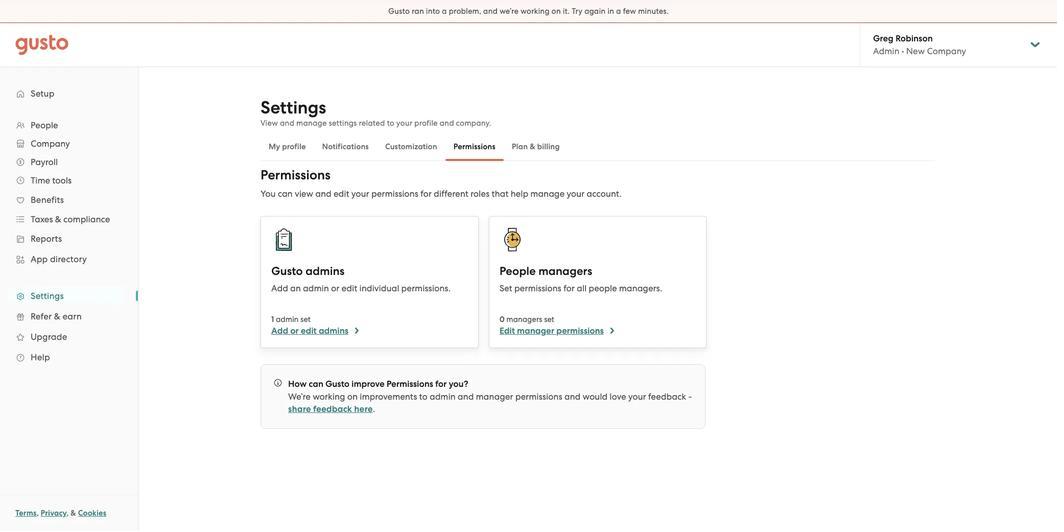 Task type: describe. For each thing, give the bounding box(es) containing it.
gusto for ran
[[388, 7, 410, 16]]

again
[[585, 7, 606, 16]]

and left we're
[[483, 7, 498, 16]]

people button
[[10, 116, 128, 134]]

managers for people
[[539, 264, 592, 278]]

share
[[288, 404, 311, 414]]

0 managers set edit manager permissions
[[500, 315, 604, 336]]

cookies
[[78, 509, 106, 518]]

to inside how can gusto improve permissions for you? we're working on improvements to admin and manager permissions and would love your feedback - share feedback here .
[[419, 391, 428, 402]]

upgrade
[[31, 332, 67, 342]]

1 admin set add or edit admins
[[271, 315, 349, 336]]

payroll
[[31, 157, 58, 167]]

gusto inside how can gusto improve permissions for you? we're working on improvements to admin and manager permissions and would love your feedback - share feedback here .
[[326, 379, 350, 389]]

gusto admins add an admin or edit individual permissions.
[[271, 264, 451, 293]]

2 a from the left
[[616, 7, 621, 16]]

into
[[426, 7, 440, 16]]

app directory link
[[10, 250, 128, 268]]

.
[[373, 404, 375, 414]]

my profile
[[269, 142, 306, 151]]

compliance
[[63, 214, 110, 224]]

admin inside how can gusto improve permissions for you? we're working on improvements to admin and manager permissions and would love your feedback - share feedback here .
[[430, 391, 456, 402]]

0 vertical spatial working
[[521, 7, 550, 16]]

account.
[[587, 189, 622, 199]]

can for you
[[278, 189, 293, 199]]

upgrade link
[[10, 328, 128, 346]]

permissions inside button
[[454, 142, 496, 151]]

settings tabs tab list
[[261, 132, 935, 161]]

earn
[[63, 311, 82, 321]]

tools
[[52, 175, 72, 186]]

company inside company dropdown button
[[31, 139, 70, 149]]

permissions inside 0 managers set edit manager permissions
[[557, 326, 604, 336]]

love
[[610, 391, 626, 402]]

your inside settings view and manage settings related to your profile and company.
[[397, 119, 413, 128]]

and left company.
[[440, 119, 454, 128]]

refer & earn link
[[10, 307, 128, 326]]

my profile button
[[261, 134, 314, 159]]

settings view and manage settings related to your profile and company.
[[261, 97, 491, 128]]

help
[[31, 352, 50, 362]]

few
[[623, 7, 636, 16]]

app directory
[[31, 254, 87, 264]]

manager inside how can gusto improve permissions for you? we're working on improvements to admin and manager permissions and would love your feedback - share feedback here .
[[476, 391, 513, 402]]

all
[[577, 283, 587, 293]]

taxes & compliance
[[31, 214, 110, 224]]

benefits link
[[10, 191, 128, 209]]

ran
[[412, 7, 424, 16]]

you?
[[449, 379, 468, 389]]

1 a from the left
[[442, 7, 447, 16]]

it.
[[563, 7, 570, 16]]

view
[[261, 119, 278, 128]]

billing
[[537, 142, 560, 151]]

individual
[[360, 283, 399, 293]]

setup
[[31, 88, 55, 99]]

improve
[[352, 379, 385, 389]]

1
[[271, 315, 274, 324]]

taxes & compliance button
[[10, 210, 128, 228]]

my
[[269, 142, 280, 151]]

permissions inside how can gusto improve permissions for you? we're working on improvements to admin and manager permissions and would love your feedback - share feedback here .
[[387, 379, 433, 389]]

2 , from the left
[[67, 509, 69, 518]]

settings for settings view and manage settings related to your profile and company.
[[261, 97, 326, 118]]

for inside how can gusto improve permissions for you? we're working on improvements to admin and manager permissions and would love your feedback - share feedback here .
[[435, 379, 447, 389]]

can for how
[[309, 379, 323, 389]]

company.
[[456, 119, 491, 128]]

for inside 'people managers set permissions for all people managers.'
[[564, 283, 575, 293]]

we're
[[500, 7, 519, 16]]

& left cookies "button"
[[71, 509, 76, 518]]

roles
[[471, 189, 490, 199]]

in
[[608, 7, 614, 16]]

and down you?
[[458, 391, 474, 402]]

settings link
[[10, 287, 128, 305]]

share feedback here link
[[288, 404, 373, 414]]

edit inside gusto admins add an admin or edit individual permissions.
[[342, 283, 357, 293]]

& for billing
[[530, 142, 536, 151]]

1 horizontal spatial manage
[[531, 189, 565, 199]]

1 , from the left
[[37, 509, 39, 518]]

edit inside 1 admin set add or edit admins
[[301, 326, 317, 336]]

improvements
[[360, 391, 417, 402]]

you can view and edit your permissions for different roles that help manage your account.
[[261, 189, 622, 199]]

manager inside 0 managers set edit manager permissions
[[517, 326, 555, 336]]

refer
[[31, 311, 52, 321]]

1 horizontal spatial on
[[552, 7, 561, 16]]

related
[[359, 119, 385, 128]]

edit
[[500, 326, 515, 336]]

plan & billing button
[[504, 134, 568, 159]]

customization button
[[377, 134, 446, 159]]

& for compliance
[[55, 214, 61, 224]]

app
[[31, 254, 48, 264]]

customization
[[385, 142, 437, 151]]

how
[[288, 379, 307, 389]]

directory
[[50, 254, 87, 264]]

different
[[434, 189, 469, 199]]

admin inside 1 admin set add or edit admins
[[276, 315, 299, 324]]

reports link
[[10, 229, 128, 248]]

gusto navigation element
[[0, 67, 138, 384]]

settings for settings
[[31, 291, 64, 301]]

we're
[[288, 391, 311, 402]]

greg robinson admin • new company
[[873, 33, 967, 56]]

help
[[511, 189, 529, 199]]

view
[[295, 189, 313, 199]]

profile inside settings view and manage settings related to your profile and company.
[[415, 119, 438, 128]]

how can gusto improve permissions for you? we're working on improvements to admin and manager permissions and would love your feedback - share feedback here .
[[288, 379, 692, 414]]

setup link
[[10, 84, 128, 103]]



Task type: locate. For each thing, give the bounding box(es) containing it.
feedback
[[648, 391, 686, 402], [313, 404, 352, 414]]

0 vertical spatial on
[[552, 7, 561, 16]]

permissions.
[[401, 283, 451, 293]]

manage
[[296, 119, 327, 128], [531, 189, 565, 199]]

or down 'an'
[[290, 326, 299, 336]]

profile inside button
[[282, 142, 306, 151]]

set for managers
[[544, 315, 554, 324]]

1 horizontal spatial to
[[419, 391, 428, 402]]

notifications
[[322, 142, 369, 151]]

gusto up share feedback here link
[[326, 379, 350, 389]]

terms
[[15, 509, 37, 518]]

or right 'an'
[[331, 283, 340, 293]]

permissions inside 'people managers set permissions for all people managers.'
[[515, 283, 562, 293]]

0 vertical spatial profile
[[415, 119, 438, 128]]

that
[[492, 189, 509, 199]]

and right view on the top of page
[[280, 119, 294, 128]]

payroll button
[[10, 153, 128, 171]]

people
[[31, 120, 58, 130], [500, 264, 536, 278]]

and right view
[[315, 189, 332, 199]]

0 vertical spatial admins
[[306, 264, 345, 278]]

plan & billing
[[512, 142, 560, 151]]

profile up customization button
[[415, 119, 438, 128]]

1 vertical spatial managers
[[507, 315, 542, 324]]

1 vertical spatial gusto
[[271, 264, 303, 278]]

notifications button
[[314, 134, 377, 159]]

set inside 1 admin set add or edit admins
[[301, 315, 311, 324]]

0 horizontal spatial ,
[[37, 509, 39, 518]]

admin right 1
[[276, 315, 299, 324]]

set
[[301, 315, 311, 324], [544, 315, 554, 324]]

1 horizontal spatial gusto
[[326, 379, 350, 389]]

people up set
[[500, 264, 536, 278]]

an
[[290, 283, 301, 293]]

1 vertical spatial admins
[[319, 326, 349, 336]]

0 horizontal spatial feedback
[[313, 404, 352, 414]]

privacy link
[[41, 509, 67, 518]]

2 horizontal spatial permissions
[[454, 142, 496, 151]]

settings
[[261, 97, 326, 118], [31, 291, 64, 301]]

0 horizontal spatial can
[[278, 189, 293, 199]]

feedback left -
[[648, 391, 686, 402]]

0 horizontal spatial working
[[313, 391, 345, 402]]

new
[[907, 46, 925, 56]]

admins
[[306, 264, 345, 278], [319, 326, 349, 336]]

manage inside settings view and manage settings related to your profile and company.
[[296, 119, 327, 128]]

admin inside gusto admins add an admin or edit individual permissions.
[[303, 283, 329, 293]]

1 vertical spatial permissions
[[261, 167, 331, 183]]

0 horizontal spatial to
[[387, 119, 395, 128]]

& for earn
[[54, 311, 60, 321]]

1 horizontal spatial admin
[[303, 283, 329, 293]]

add inside 1 admin set add or edit admins
[[271, 326, 288, 336]]

managers up edit
[[507, 315, 542, 324]]

people inside dropdown button
[[31, 120, 58, 130]]

can right how
[[309, 379, 323, 389]]

terms link
[[15, 509, 37, 518]]

feedback left here
[[313, 404, 352, 414]]

for left different at left top
[[421, 189, 432, 199]]

for left all
[[564, 283, 575, 293]]

managers for 0
[[507, 315, 542, 324]]

0 vertical spatial permissions
[[454, 142, 496, 151]]

home image
[[15, 34, 68, 55]]

, left the privacy
[[37, 509, 39, 518]]

admins inside gusto admins add an admin or edit individual permissions.
[[306, 264, 345, 278]]

profile
[[415, 119, 438, 128], [282, 142, 306, 151]]

gusto inside gusto admins add an admin or edit individual permissions.
[[271, 264, 303, 278]]

1 horizontal spatial ,
[[67, 509, 69, 518]]

0 vertical spatial settings
[[261, 97, 326, 118]]

2 horizontal spatial gusto
[[388, 7, 410, 16]]

add left 'an'
[[271, 283, 288, 293]]

2 horizontal spatial admin
[[430, 391, 456, 402]]

2 vertical spatial gusto
[[326, 379, 350, 389]]

0 vertical spatial edit
[[334, 189, 349, 199]]

admin
[[873, 46, 900, 56]]

working right we're
[[521, 7, 550, 16]]

0 vertical spatial gusto
[[388, 7, 410, 16]]

add inside gusto admins add an admin or edit individual permissions.
[[271, 283, 288, 293]]

1 vertical spatial company
[[31, 139, 70, 149]]

time tools
[[31, 175, 72, 186]]

1 vertical spatial edit
[[342, 283, 357, 293]]

gusto up 'an'
[[271, 264, 303, 278]]

set
[[500, 283, 512, 293]]

to inside settings view and manage settings related to your profile and company.
[[387, 119, 395, 128]]

1 horizontal spatial a
[[616, 7, 621, 16]]

taxes
[[31, 214, 53, 224]]

your up customization button
[[397, 119, 413, 128]]

on inside how can gusto improve permissions for you? we're working on improvements to admin and manager permissions and would love your feedback - share feedback here .
[[347, 391, 358, 402]]

0 horizontal spatial for
[[421, 189, 432, 199]]

managers up all
[[539, 264, 592, 278]]

your down "notifications" button
[[352, 189, 369, 199]]

1 set from the left
[[301, 315, 311, 324]]

edit right view
[[334, 189, 349, 199]]

permissions up the improvements
[[387, 379, 433, 389]]

edit left 'individual' at the left bottom
[[342, 283, 357, 293]]

gusto for admins
[[271, 264, 303, 278]]

1 horizontal spatial company
[[927, 46, 967, 56]]

gusto left ran
[[388, 7, 410, 16]]

0 vertical spatial or
[[331, 283, 340, 293]]

permissions
[[371, 189, 418, 199], [515, 283, 562, 293], [557, 326, 604, 336], [515, 391, 562, 402]]

list
[[0, 116, 138, 367]]

profile right my
[[282, 142, 306, 151]]

help link
[[10, 348, 128, 366]]

on up here
[[347, 391, 358, 402]]

0 horizontal spatial gusto
[[271, 264, 303, 278]]

0 vertical spatial manager
[[517, 326, 555, 336]]

on left it.
[[552, 7, 561, 16]]

1 vertical spatial or
[[290, 326, 299, 336]]

2 set from the left
[[544, 315, 554, 324]]

1 vertical spatial to
[[419, 391, 428, 402]]

, left cookies "button"
[[67, 509, 69, 518]]

1 vertical spatial profile
[[282, 142, 306, 151]]

or inside gusto admins add an admin or edit individual permissions.
[[331, 283, 340, 293]]

permissions down company.
[[454, 142, 496, 151]]

to right related
[[387, 119, 395, 128]]

1 vertical spatial for
[[564, 283, 575, 293]]

1 horizontal spatial manager
[[517, 326, 555, 336]]

0 vertical spatial can
[[278, 189, 293, 199]]

gusto ran into a problem, and we're working on it. try again in a few minutes.
[[388, 7, 669, 16]]

edit
[[334, 189, 349, 199], [342, 283, 357, 293], [301, 326, 317, 336]]

1 horizontal spatial or
[[331, 283, 340, 293]]

greg
[[873, 33, 894, 44]]

1 vertical spatial settings
[[31, 291, 64, 301]]

people for people managers set permissions for all people managers.
[[500, 264, 536, 278]]

cookies button
[[78, 507, 106, 519]]

settings
[[329, 119, 357, 128]]

edit down 'an'
[[301, 326, 317, 336]]

people
[[589, 283, 617, 293]]

0 horizontal spatial a
[[442, 7, 447, 16]]

or
[[331, 283, 340, 293], [290, 326, 299, 336]]

1 horizontal spatial for
[[435, 379, 447, 389]]

working inside how can gusto improve permissions for you? we're working on improvements to admin and manager permissions and would love your feedback - share feedback here .
[[313, 391, 345, 402]]

0 vertical spatial to
[[387, 119, 395, 128]]

0 horizontal spatial profile
[[282, 142, 306, 151]]

2 vertical spatial edit
[[301, 326, 317, 336]]

set right the 0 on the bottom left of page
[[544, 315, 554, 324]]

1 vertical spatial admin
[[276, 315, 299, 324]]

1 vertical spatial working
[[313, 391, 345, 402]]

settings inside list
[[31, 291, 64, 301]]

0 horizontal spatial admin
[[276, 315, 299, 324]]

working
[[521, 7, 550, 16], [313, 391, 345, 402]]

admin
[[303, 283, 329, 293], [276, 315, 299, 324], [430, 391, 456, 402]]

managers
[[539, 264, 592, 278], [507, 315, 542, 324]]

add down 1
[[271, 326, 288, 336]]

can
[[278, 189, 293, 199], [309, 379, 323, 389]]

your left account.
[[567, 189, 585, 199]]

admin down you?
[[430, 391, 456, 402]]

a right into
[[442, 7, 447, 16]]

people up company dropdown button
[[31, 120, 58, 130]]

here
[[354, 404, 373, 414]]

can right you
[[278, 189, 293, 199]]

settings up view on the top of page
[[261, 97, 326, 118]]

2 horizontal spatial for
[[564, 283, 575, 293]]

0 horizontal spatial manage
[[296, 119, 327, 128]]

managers.
[[619, 283, 662, 293]]

1 horizontal spatial set
[[544, 315, 554, 324]]

for left you?
[[435, 379, 447, 389]]

can inside how can gusto improve permissions for you? we're working on improvements to admin and manager permissions and would love your feedback - share feedback here .
[[309, 379, 323, 389]]

admin right 'an'
[[303, 283, 329, 293]]

your inside how can gusto improve permissions for you? we're working on improvements to admin and manager permissions and would love your feedback - share feedback here .
[[628, 391, 646, 402]]

permissions up view
[[261, 167, 331, 183]]

to right the improvements
[[419, 391, 428, 402]]

managers inside 0 managers set edit manager permissions
[[507, 315, 542, 324]]

2 vertical spatial admin
[[430, 391, 456, 402]]

people inside 'people managers set permissions for all people managers.'
[[500, 264, 536, 278]]

0 horizontal spatial company
[[31, 139, 70, 149]]

robinson
[[896, 33, 933, 44]]

0 horizontal spatial people
[[31, 120, 58, 130]]

time
[[31, 175, 50, 186]]

problem,
[[449, 7, 481, 16]]

1 horizontal spatial feedback
[[648, 391, 686, 402]]

try
[[572, 7, 583, 16]]

set for admins
[[301, 315, 311, 324]]

0 vertical spatial feedback
[[648, 391, 686, 402]]

people for people
[[31, 120, 58, 130]]

0 vertical spatial company
[[927, 46, 967, 56]]

you
[[261, 189, 276, 199]]

0 horizontal spatial permissions
[[261, 167, 331, 183]]

2 vertical spatial permissions
[[387, 379, 433, 389]]

company up 'payroll'
[[31, 139, 70, 149]]

0
[[500, 315, 505, 324]]

people managers set permissions for all people managers.
[[500, 264, 662, 293]]

set inside 0 managers set edit manager permissions
[[544, 315, 554, 324]]

would
[[583, 391, 608, 402]]

0 horizontal spatial manager
[[476, 391, 513, 402]]

gusto
[[388, 7, 410, 16], [271, 264, 303, 278], [326, 379, 350, 389]]

1 horizontal spatial can
[[309, 379, 323, 389]]

a right in
[[616, 7, 621, 16]]

0 vertical spatial admin
[[303, 283, 329, 293]]

1 vertical spatial on
[[347, 391, 358, 402]]

company right new on the right
[[927, 46, 967, 56]]

on
[[552, 7, 561, 16], [347, 391, 358, 402]]

& right the plan
[[530, 142, 536, 151]]

& inside dropdown button
[[55, 214, 61, 224]]

your right love
[[628, 391, 646, 402]]

benefits
[[31, 195, 64, 205]]

0 vertical spatial managers
[[539, 264, 592, 278]]

for
[[421, 189, 432, 199], [564, 283, 575, 293], [435, 379, 447, 389]]

0 horizontal spatial set
[[301, 315, 311, 324]]

0 horizontal spatial settings
[[31, 291, 64, 301]]

permissions
[[454, 142, 496, 151], [261, 167, 331, 183], [387, 379, 433, 389]]

settings up 'refer'
[[31, 291, 64, 301]]

1 horizontal spatial working
[[521, 7, 550, 16]]

0 horizontal spatial on
[[347, 391, 358, 402]]

plan
[[512, 142, 528, 151]]

terms , privacy , & cookies
[[15, 509, 106, 518]]

1 vertical spatial manage
[[531, 189, 565, 199]]

0 vertical spatial manage
[[296, 119, 327, 128]]

company button
[[10, 134, 128, 153]]

list containing people
[[0, 116, 138, 367]]

1 vertical spatial feedback
[[313, 404, 352, 414]]

& left earn
[[54, 311, 60, 321]]

refer & earn
[[31, 311, 82, 321]]

settings inside settings view and manage settings related to your profile and company.
[[261, 97, 326, 118]]

0 horizontal spatial or
[[290, 326, 299, 336]]

0 vertical spatial add
[[271, 283, 288, 293]]

reports
[[31, 234, 62, 244]]

1 vertical spatial manager
[[476, 391, 513, 402]]

minutes.
[[638, 7, 669, 16]]

permissions inside how can gusto improve permissions for you? we're working on improvements to admin and manager permissions and would love your feedback - share feedback here .
[[515, 391, 562, 402]]

& right 'taxes'
[[55, 214, 61, 224]]

to
[[387, 119, 395, 128], [419, 391, 428, 402]]

•
[[902, 46, 904, 56]]

1 horizontal spatial profile
[[415, 119, 438, 128]]

0 vertical spatial people
[[31, 120, 58, 130]]

and left "would"
[[565, 391, 581, 402]]

2 add from the top
[[271, 326, 288, 336]]

1 vertical spatial add
[[271, 326, 288, 336]]

working up share feedback here link
[[313, 391, 345, 402]]

1 horizontal spatial settings
[[261, 97, 326, 118]]

2 vertical spatial for
[[435, 379, 447, 389]]

1 vertical spatial people
[[500, 264, 536, 278]]

a
[[442, 7, 447, 16], [616, 7, 621, 16]]

manage left settings
[[296, 119, 327, 128]]

1 horizontal spatial permissions
[[387, 379, 433, 389]]

or inside 1 admin set add or edit admins
[[290, 326, 299, 336]]

set down 'an'
[[301, 315, 311, 324]]

admins inside 1 admin set add or edit admins
[[319, 326, 349, 336]]

manage right help
[[531, 189, 565, 199]]

permissions button
[[446, 134, 504, 159]]

& inside button
[[530, 142, 536, 151]]

company inside greg robinson admin • new company
[[927, 46, 967, 56]]

,
[[37, 509, 39, 518], [67, 509, 69, 518]]

time tools button
[[10, 171, 128, 190]]

1 vertical spatial can
[[309, 379, 323, 389]]

managers inside 'people managers set permissions for all people managers.'
[[539, 264, 592, 278]]

company
[[927, 46, 967, 56], [31, 139, 70, 149]]

1 horizontal spatial people
[[500, 264, 536, 278]]

1 add from the top
[[271, 283, 288, 293]]

0 vertical spatial for
[[421, 189, 432, 199]]



Task type: vqa. For each thing, say whether or not it's contained in the screenshot.
2nd a from right
yes



